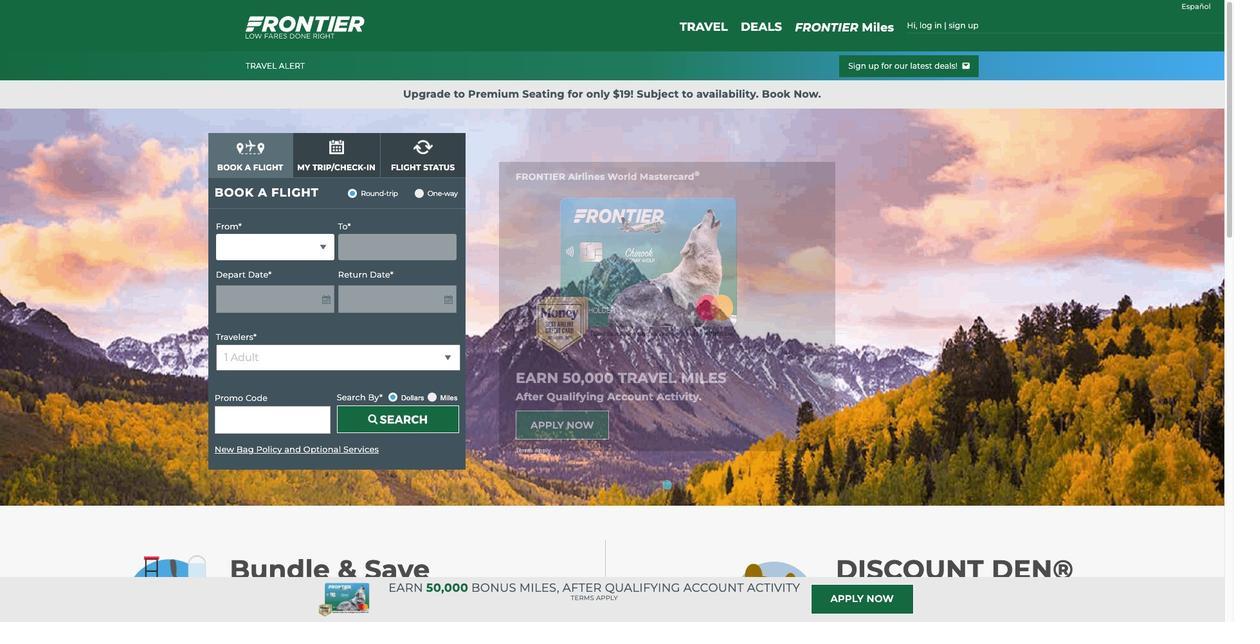 Task type: describe. For each thing, give the bounding box(es) containing it.
sign up for our latest deals!
[[848, 61, 962, 70]]

latest
[[910, 61, 932, 70]]

earn 50,000 bonus miles, after qualifying account activity terms apply
[[389, 581, 800, 603]]

2 discount from the top
[[836, 601, 893, 614]]

miles,
[[520, 581, 559, 595]]

return
[[338, 270, 368, 280]]

only
[[586, 88, 610, 100]]

frontier for frontier miles
[[795, 21, 858, 35]]

out
[[230, 601, 248, 614]]

our inside the 'discount den® kids fly free and access to our lowest fares for one full year, discount den'
[[980, 586, 998, 598]]

policy
[[256, 445, 282, 455]]

bundle
[[230, 554, 330, 586]]

optional
[[303, 445, 341, 455]]

checked
[[291, 586, 336, 598]]

one-way
[[427, 189, 458, 198]]

0 horizontal spatial apply
[[535, 447, 551, 454]]

Travelers* field
[[216, 345, 460, 371]]

for left only
[[568, 88, 583, 100]]

0 vertical spatial up
[[968, 21, 979, 30]]

50,000 for travel
[[563, 369, 614, 387]]

frontier airlines world mastercard ®
[[516, 170, 700, 182]]

$19!
[[613, 88, 634, 100]]

and inside the 'discount den® kids fly free and access to our lowest fares for one full year, discount den'
[[906, 586, 926, 598]]

selection,
[[509, 586, 559, 598]]

alert
[[279, 61, 305, 70]]

year,
[[1137, 586, 1162, 598]]

español
[[1182, 2, 1211, 11]]

on,
[[418, 586, 434, 598]]

fly
[[861, 586, 877, 598]]

hi, log in | sign up
[[907, 21, 979, 30]]

the
[[362, 601, 380, 614]]

promo code
[[215, 394, 268, 403]]

terms apply
[[516, 447, 551, 454]]

account for miles
[[607, 391, 654, 403]]

way
[[444, 189, 458, 198]]

0 horizontal spatial terms
[[516, 447, 533, 454]]

apply now
[[531, 419, 594, 431]]

date* for depart date*
[[248, 270, 272, 280]]

miles
[[681, 369, 727, 387]]

español link
[[1182, 1, 1211, 12]]

after for bonus
[[563, 581, 602, 595]]

book a flight link
[[208, 133, 292, 178]]

den
[[896, 601, 920, 614]]

bonus
[[471, 581, 516, 595]]

lowest
[[1001, 586, 1047, 598]]

50,000 for bonus
[[426, 581, 468, 595]]

my trip/check-in
[[297, 163, 376, 173]]

hi,
[[907, 21, 917, 30]]

travel alert link
[[246, 61, 305, 70]]

travel for travel
[[680, 20, 728, 34]]

travel alert
[[246, 61, 305, 70]]

kids
[[836, 586, 858, 598]]

mastercard
[[640, 171, 694, 182]]

by*
[[368, 393, 383, 403]]

0 horizontal spatial to
[[454, 88, 465, 100]]

to inside the 'discount den® kids fly free and access to our lowest fares for one full year, discount den'
[[967, 586, 977, 598]]

®
[[694, 170, 700, 178]]

in
[[367, 163, 376, 173]]

our inside 'link'
[[895, 61, 908, 70]]

bag,
[[338, 586, 361, 598]]

our inside bundle & save with a free checked bag, free carry-on, and free seat selection, find out why our bundles are the best deal for you.
[[275, 601, 293, 614]]

to*
[[338, 222, 351, 232]]

new bag policy and optional services link
[[215, 445, 379, 455]]

qualifying for bonus
[[605, 581, 680, 595]]

bundle & save with a free checked bag, free carry-on, and free seat selection, find out why our bundles are the best deal for you.
[[230, 554, 582, 614]]

for inside bundle & save with a free checked bag, free carry-on, and free seat selection, find out why our bundles are the best deal for you.
[[434, 601, 449, 614]]

activity
[[747, 581, 800, 595]]

search by*
[[337, 393, 383, 403]]

new bag policy and optional services
[[215, 445, 379, 455]]

code
[[246, 394, 268, 403]]

1 vertical spatial miles
[[440, 394, 458, 402]]

world
[[608, 171, 637, 182]]

now
[[867, 593, 894, 605]]

2 free from the left
[[364, 586, 385, 598]]

upgrade to premium seating for only $19! subject to availability. book now.
[[403, 88, 821, 100]]

save
[[365, 554, 430, 586]]

my
[[297, 163, 310, 173]]

account for miles,
[[683, 581, 744, 595]]

earn 50,000 travel miles after qualifying account activity.
[[516, 369, 727, 403]]

access
[[929, 586, 964, 598]]

search
[[337, 393, 366, 403]]

return date*
[[338, 270, 393, 280]]

1 free from the left
[[267, 586, 288, 598]]

book inside "navigation"
[[217, 163, 243, 173]]

status
[[423, 163, 455, 173]]

deal
[[409, 601, 431, 614]]

are
[[343, 601, 359, 614]]

trip/check-
[[313, 163, 367, 173]]

&
[[338, 554, 357, 586]]

up inside 'link'
[[868, 61, 879, 70]]

round-trip
[[361, 189, 398, 198]]

earn for travel
[[516, 369, 559, 387]]

deals!
[[935, 61, 958, 70]]

you.
[[452, 601, 473, 614]]

bundles
[[296, 601, 340, 614]]

sign
[[848, 61, 866, 70]]

seat
[[484, 586, 506, 598]]

one-
[[427, 189, 444, 198]]

1 horizontal spatial to
[[682, 88, 693, 100]]

a inside "navigation"
[[245, 163, 251, 173]]

with
[[230, 586, 255, 598]]

1 flight from the left
[[253, 163, 283, 173]]



Task type: locate. For each thing, give the bounding box(es) containing it.
apply inside earn 50,000 bonus miles, after qualifying account activity terms apply
[[596, 594, 618, 603]]

2 vertical spatial our
[[275, 601, 293, 614]]

to right subject
[[682, 88, 693, 100]]

0 vertical spatial after
[[516, 391, 544, 403]]

date* right return
[[370, 270, 393, 280]]

frontier miles
[[795, 21, 894, 35]]

50,000 up the you.
[[426, 581, 468, 595]]

and inside bundle & save with a free checked bag, free carry-on, and free seat selection, find out why our bundles are the best deal for you.
[[437, 586, 458, 598]]

deals
[[741, 20, 782, 34]]

a inside bundle & save with a free checked bag, free carry-on, and free seat selection, find out why our bundles are the best deal for you.
[[258, 586, 265, 598]]

our
[[895, 61, 908, 70], [980, 586, 998, 598], [275, 601, 293, 614]]

0 horizontal spatial 50,000
[[426, 581, 468, 595]]

50,000
[[563, 369, 614, 387], [426, 581, 468, 595]]

round-
[[361, 189, 386, 198]]

flight
[[271, 186, 319, 200]]

a
[[245, 163, 251, 173], [258, 586, 265, 598]]

1 date* from the left
[[248, 270, 272, 280]]

2 horizontal spatial to
[[967, 586, 977, 598]]

0 vertical spatial discount
[[836, 554, 984, 586]]

1 horizontal spatial free
[[364, 586, 385, 598]]

flight up trip
[[391, 163, 421, 173]]

for
[[881, 61, 892, 70], [568, 88, 583, 100], [1078, 586, 1092, 598], [434, 601, 449, 614]]

0 vertical spatial book
[[762, 88, 791, 100]]

1 horizontal spatial qualifying
[[605, 581, 680, 595]]

services
[[343, 445, 379, 455]]

account inside earn 50,000 bonus miles, after qualifying account activity terms apply
[[683, 581, 744, 595]]

discount den® kids fly free and access to our lowest fares for one full year, discount den
[[836, 554, 1162, 614]]

2 horizontal spatial apply
[[830, 593, 864, 605]]

0 vertical spatial a
[[245, 163, 251, 173]]

2 flight from the left
[[391, 163, 421, 173]]

account left activity
[[683, 581, 744, 595]]

for inside the 'discount den® kids fly free and access to our lowest fares for one full year, discount den'
[[1078, 586, 1092, 598]]

1 vertical spatial 50,000
[[426, 581, 468, 595]]

frontier left airlines
[[516, 171, 565, 182]]

for right sign
[[881, 61, 892, 70]]

travel up activity.
[[618, 369, 677, 387]]

date*
[[248, 270, 272, 280], [370, 270, 393, 280]]

credit card image
[[314, 583, 378, 617]]

Promo Code text field
[[215, 406, 331, 434]]

0 horizontal spatial date*
[[248, 270, 272, 280]]

for left the you.
[[434, 601, 449, 614]]

0 vertical spatial earn
[[516, 369, 559, 387]]

account inside earn 50,000 travel miles after qualifying account activity.
[[607, 391, 654, 403]]

1 horizontal spatial apply
[[596, 594, 618, 603]]

for inside 'link'
[[881, 61, 892, 70]]

0 horizontal spatial frontier
[[516, 171, 565, 182]]

to right the "access"
[[967, 586, 977, 598]]

0 horizontal spatial up
[[868, 61, 879, 70]]

0 vertical spatial frontier
[[795, 21, 858, 35]]

new
[[215, 445, 234, 455]]

account left activity.
[[607, 391, 654, 403]]

trip
[[386, 189, 398, 198]]

2 horizontal spatial and
[[906, 586, 926, 598]]

terms inside earn 50,000 bonus miles, after qualifying account activity terms apply
[[571, 594, 594, 603]]

1 horizontal spatial a
[[258, 586, 265, 598]]

earn inside earn 50,000 travel miles after qualifying account activity.
[[516, 369, 559, 387]]

up
[[968, 21, 979, 30], [868, 61, 879, 70]]

book up book
[[217, 163, 243, 173]]

book left now.
[[762, 88, 791, 100]]

sign
[[949, 21, 966, 30]]

our left latest
[[895, 61, 908, 70]]

free up the you.
[[460, 586, 481, 598]]

0 vertical spatial qualifying
[[547, 391, 604, 403]]

2 horizontal spatial free
[[460, 586, 481, 598]]

log
[[920, 21, 932, 30]]

2 horizontal spatial our
[[980, 586, 998, 598]]

3 free from the left
[[460, 586, 481, 598]]

flight
[[253, 163, 283, 173], [391, 163, 421, 173]]

miles right dollars
[[440, 394, 458, 402]]

1 horizontal spatial our
[[895, 61, 908, 70]]

earn inside earn 50,000 bonus miles, after qualifying account activity terms apply
[[389, 581, 423, 595]]

travel for travel alert
[[246, 61, 277, 70]]

1 horizontal spatial terms
[[571, 594, 594, 603]]

1 horizontal spatial up
[[968, 21, 979, 30]]

seating
[[522, 88, 565, 100]]

bag
[[236, 445, 254, 455]]

now
[[567, 419, 594, 431]]

1 horizontal spatial miles
[[862, 21, 894, 35]]

1 horizontal spatial after
[[563, 581, 602, 595]]

after for travel
[[516, 391, 544, 403]]

terms
[[516, 447, 533, 454], [571, 594, 594, 603]]

carry-
[[388, 586, 418, 598]]

navigation
[[208, 133, 465, 178]]

apply now link
[[516, 411, 609, 440]]

my trip/check-in link
[[293, 133, 380, 178]]

qualifying for travel
[[547, 391, 604, 403]]

date* for return date*
[[370, 270, 393, 280]]

1 horizontal spatial travel
[[618, 369, 677, 387]]

in
[[934, 21, 942, 30]]

frontier
[[795, 21, 858, 35], [516, 171, 565, 182]]

discount down the "fly"
[[836, 601, 893, 614]]

one
[[1095, 586, 1115, 598]]

full
[[1118, 586, 1135, 598]]

0 vertical spatial our
[[895, 61, 908, 70]]

apply
[[531, 419, 564, 431]]

0 vertical spatial travel
[[680, 20, 728, 34]]

after up apply
[[516, 391, 544, 403]]

frontier for frontier airlines world mastercard ®
[[516, 171, 565, 182]]

1 horizontal spatial 50,000
[[563, 369, 614, 387]]

1 discount from the top
[[836, 554, 984, 586]]

from*
[[216, 222, 242, 232]]

discount den® image
[[730, 552, 826, 623]]

1 horizontal spatial frontier
[[795, 21, 858, 35]]

to
[[454, 88, 465, 100], [682, 88, 693, 100], [967, 586, 977, 598]]

0 horizontal spatial free
[[267, 586, 288, 598]]

bundle & save image
[[124, 552, 220, 623]]

book a flight
[[215, 186, 319, 200]]

0 horizontal spatial miles
[[440, 394, 458, 402]]

flight inside 'link'
[[391, 163, 421, 173]]

flight status link
[[380, 133, 465, 178]]

activity.
[[657, 391, 702, 403]]

and up den at the right bottom
[[906, 586, 926, 598]]

subject
[[637, 88, 679, 100]]

flight status
[[391, 163, 455, 173]]

0 horizontal spatial qualifying
[[547, 391, 604, 403]]

0 horizontal spatial book
[[217, 163, 243, 173]]

50,000 inside earn 50,000 bonus miles, after qualifying account activity terms apply
[[426, 581, 468, 595]]

1 vertical spatial account
[[683, 581, 744, 595]]

why
[[251, 601, 272, 614]]

best
[[383, 601, 406, 614]]

1 vertical spatial frontier
[[516, 171, 565, 182]]

our right why
[[275, 601, 293, 614]]

a up why
[[258, 586, 265, 598]]

account
[[607, 391, 654, 403], [683, 581, 744, 595]]

1 vertical spatial our
[[980, 586, 998, 598]]

50,000 inside earn 50,000 travel miles after qualifying account activity.
[[563, 369, 614, 387]]

free up the
[[364, 586, 385, 598]]

our left lowest
[[980, 586, 998, 598]]

0 horizontal spatial account
[[607, 391, 654, 403]]

qualifying
[[547, 391, 604, 403], [605, 581, 680, 595]]

travel left alert at the left top of the page
[[246, 61, 277, 70]]

free
[[267, 586, 288, 598], [364, 586, 385, 598], [460, 586, 481, 598]]

0 vertical spatial 50,000
[[563, 369, 614, 387]]

0 horizontal spatial and
[[284, 445, 301, 455]]

after
[[516, 391, 544, 403], [563, 581, 602, 595]]

1 horizontal spatial and
[[437, 586, 458, 598]]

fares
[[1049, 586, 1075, 598]]

|
[[944, 21, 947, 30]]

now.
[[794, 88, 821, 100]]

apply left now
[[830, 593, 864, 605]]

after inside earn 50,000 travel miles after qualifying account activity.
[[516, 391, 544, 403]]

premium
[[468, 88, 519, 100]]

1 vertical spatial discount
[[836, 601, 893, 614]]

and right 'on,'
[[437, 586, 458, 598]]

0 horizontal spatial our
[[275, 601, 293, 614]]

2 vertical spatial travel
[[618, 369, 677, 387]]

after inside earn 50,000 bonus miles, after qualifying account activity terms apply
[[563, 581, 602, 595]]

qualifying inside earn 50,000 bonus miles, after qualifying account activity terms apply
[[605, 581, 680, 595]]

1 vertical spatial terms
[[571, 594, 594, 603]]

1 vertical spatial qualifying
[[605, 581, 680, 595]]

travel left deals
[[680, 20, 728, 34]]

and right the policy
[[284, 445, 301, 455]]

1 horizontal spatial account
[[683, 581, 744, 595]]

a
[[258, 186, 268, 200]]

0 horizontal spatial after
[[516, 391, 544, 403]]

From* field
[[216, 234, 335, 260]]

frontier up sign
[[795, 21, 858, 35]]

1 horizontal spatial date*
[[370, 270, 393, 280]]

depart date*
[[216, 270, 272, 280]]

1 horizontal spatial flight
[[391, 163, 421, 173]]

travel inside earn 50,000 travel miles after qualifying account activity.
[[618, 369, 677, 387]]

travelers*
[[216, 333, 257, 342]]

to right upgrade
[[454, 88, 465, 100]]

1 vertical spatial up
[[868, 61, 879, 70]]

find
[[562, 586, 582, 598]]

2 date* from the left
[[370, 270, 393, 280]]

50,000 up now
[[563, 369, 614, 387]]

availability.
[[696, 88, 759, 100]]

after right miles,
[[563, 581, 602, 595]]

0 horizontal spatial travel
[[246, 61, 277, 70]]

earn for bonus
[[389, 581, 423, 595]]

qualifying inside earn 50,000 travel miles after qualifying account activity.
[[547, 391, 604, 403]]

0 vertical spatial account
[[607, 391, 654, 403]]

0 horizontal spatial a
[[245, 163, 251, 173]]

flight up book a flight
[[253, 163, 283, 173]]

2 horizontal spatial travel
[[680, 20, 728, 34]]

miles left 'hi,'
[[862, 21, 894, 35]]

sign up for our latest deals! link
[[839, 55, 979, 77]]

and
[[284, 445, 301, 455], [437, 586, 458, 598], [906, 586, 926, 598]]

1 horizontal spatial book
[[762, 88, 791, 100]]

miles
[[862, 21, 894, 35], [440, 394, 458, 402]]

1 horizontal spatial earn
[[516, 369, 559, 387]]

1 vertical spatial book
[[217, 163, 243, 173]]

1 vertical spatial a
[[258, 586, 265, 598]]

free up why
[[267, 586, 288, 598]]

0 horizontal spatial flight
[[253, 163, 283, 173]]

book
[[762, 88, 791, 100], [217, 163, 243, 173]]

discount up free on the right
[[836, 554, 984, 586]]

earn up apply
[[516, 369, 559, 387]]

upgrade
[[403, 88, 451, 100]]

0 vertical spatial miles
[[862, 21, 894, 35]]

depart
[[216, 270, 246, 280]]

1 vertical spatial after
[[563, 581, 602, 595]]

for left one
[[1078, 586, 1092, 598]]

a up book
[[245, 163, 251, 173]]

dollars
[[401, 394, 424, 402]]

1 vertical spatial travel
[[246, 61, 277, 70]]

airlines
[[568, 171, 605, 182]]

terms right miles,
[[571, 594, 594, 603]]

terms down apply
[[516, 447, 533, 454]]

1 vertical spatial earn
[[389, 581, 423, 595]]

apply down apply
[[535, 447, 551, 454]]

frontier inside frontier airlines world mastercard ®
[[516, 171, 565, 182]]

apply right find
[[596, 594, 618, 603]]

0 horizontal spatial earn
[[389, 581, 423, 595]]

earn up best
[[389, 581, 423, 595]]

navigation containing book a flight
[[208, 133, 465, 178]]

date* right depart
[[248, 270, 272, 280]]

0 vertical spatial terms
[[516, 447, 533, 454]]



Task type: vqa. For each thing, say whether or not it's contained in the screenshot.
DEN® at the bottom of page
yes



